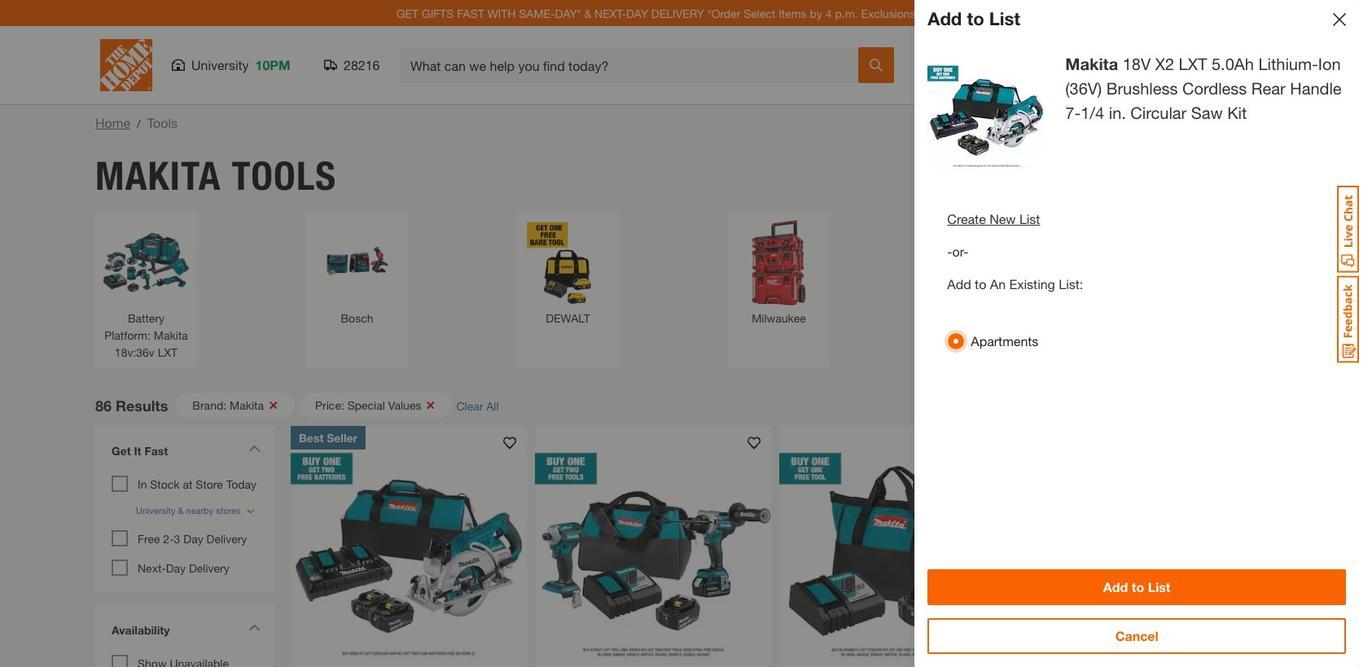 Task type: locate. For each thing, give the bounding box(es) containing it.
4 inside cart 4
[[1225, 43, 1231, 55]]

shop
[[916, 68, 947, 84]]

0 horizontal spatial add to list
[[928, 8, 1021, 30]]

1 vertical spatial delivery
[[189, 561, 230, 575]]

list up services button
[[990, 8, 1021, 30]]

18v lxt lithium-ion brushless cordless combo kit 5.0 ah (2-piece) image
[[535, 426, 772, 662]]

to
[[967, 8, 985, 30], [975, 276, 987, 292], [1132, 579, 1145, 595]]

ion
[[1319, 55, 1342, 73]]

lxt right x2
[[1179, 55, 1208, 73]]

1 horizontal spatial tools
[[232, 152, 337, 200]]

list
[[990, 8, 1021, 30], [1020, 211, 1041, 227], [1149, 579, 1171, 595]]

best seller
[[299, 431, 358, 445]]

all inside "button"
[[950, 68, 965, 84]]

create new list button
[[948, 209, 1041, 229]]

university 10pm
[[191, 57, 290, 73]]

4 right by
[[826, 6, 832, 20]]

saw
[[1192, 103, 1224, 122]]

apply.
[[919, 6, 951, 20]]

an
[[991, 276, 1006, 292]]

exclusions
[[862, 6, 916, 20]]

kit
[[1228, 103, 1248, 122]]

makita down battery
[[154, 328, 188, 342]]

0 vertical spatial lxt
[[1179, 55, 1208, 73]]

store
[[196, 477, 223, 491]]

1 horizontal spatial lxt
[[1179, 55, 1208, 73]]

get
[[397, 6, 419, 20]]

18v x2 lxt 5.0ah lithium-ion (36v) brushless cordless rear handle 7-1/4 in. circular saw kit image
[[928, 52, 1046, 170], [291, 426, 527, 662]]

delivery right '3'
[[207, 532, 247, 545]]

1 vertical spatial 4
[[1225, 43, 1231, 55]]

ridgid image
[[948, 220, 1033, 306]]

1 vertical spatial add
[[948, 276, 972, 292]]

list:
[[1059, 276, 1084, 292]]

*order
[[708, 6, 741, 20]]

all right clear
[[487, 399, 499, 413]]

day down '3'
[[166, 561, 186, 575]]

add to an existing list:
[[948, 276, 1084, 292]]

gifts
[[422, 6, 454, 20]]

0 vertical spatial list
[[990, 8, 1021, 30]]

existing
[[1010, 276, 1056, 292]]

0 vertical spatial 4
[[826, 6, 832, 20]]

day right '3'
[[184, 532, 203, 545]]

0 horizontal spatial tools
[[147, 115, 178, 130]]

add up the shop all "button" on the top right
[[928, 8, 962, 30]]

18v:36v
[[115, 345, 155, 359]]

18v x2 lxt 5.0ah lithium-ion (36v) brushless cordless rear handle 7-1/4 in. circular saw kit
[[1066, 55, 1342, 122]]

university
[[191, 57, 249, 73]]

create
[[948, 211, 986, 227]]

0 horizontal spatial all
[[487, 399, 499, 413]]

get
[[112, 444, 131, 458]]

lxt right 18v:36v
[[158, 345, 178, 359]]

1 vertical spatial day
[[166, 561, 186, 575]]

2 vertical spatial add
[[1104, 579, 1129, 595]]

0 vertical spatial delivery
[[207, 532, 247, 545]]

1 horizontal spatial 4
[[1225, 43, 1231, 55]]

0 horizontal spatial 18v x2 lxt 5.0ah lithium-ion (36v) brushless cordless rear handle 7-1/4 in. circular saw kit image
[[291, 426, 527, 662]]

makita inside battery platform: makita 18v:36v lxt
[[154, 328, 188, 342]]

makita right brand:
[[230, 398, 264, 412]]

create new list
[[948, 211, 1041, 227]]

to left an
[[975, 276, 987, 292]]

or-
[[953, 244, 969, 259]]

to up cancel on the bottom right of page
[[1132, 579, 1145, 595]]

5.0ah
[[1212, 55, 1255, 73]]

tools
[[147, 115, 178, 130], [232, 152, 337, 200]]

add to list
[[928, 8, 1021, 30], [1104, 579, 1171, 595]]

at
[[183, 477, 193, 491]]

What can we help you find today? search field
[[411, 48, 858, 82]]

28216 button
[[324, 57, 380, 73]]

0 vertical spatial all
[[950, 68, 965, 84]]

/
[[137, 117, 141, 130]]

add
[[928, 8, 962, 30], [948, 276, 972, 292], [1104, 579, 1129, 595]]

availability link
[[103, 613, 266, 651]]

best
[[299, 431, 324, 445]]

price:
[[315, 398, 344, 412]]

circular
[[1131, 103, 1187, 122]]

add down or-
[[948, 276, 972, 292]]

2-
[[163, 532, 174, 545]]

brushless
[[1107, 79, 1179, 98]]

p.m.
[[836, 6, 858, 20]]

delivery down "free 2-3 day delivery" link
[[189, 561, 230, 575]]

get it fast
[[112, 444, 168, 458]]

battery
[[128, 311, 165, 325]]

list right the 'new'
[[1020, 211, 1041, 227]]

today
[[226, 477, 257, 491]]

feedback link image
[[1338, 275, 1360, 363]]

milwaukee link
[[737, 220, 822, 327]]

services
[[987, 68, 1037, 84]]

next-
[[595, 6, 627, 20]]

add to list up cancel on the bottom right of page
[[1104, 579, 1171, 595]]

price: special values
[[315, 398, 422, 412]]

1 vertical spatial lxt
[[158, 345, 178, 359]]

add up cancel on the bottom right of page
[[1104, 579, 1129, 595]]

list up cancel on the bottom right of page
[[1149, 579, 1171, 595]]

1 vertical spatial all
[[487, 399, 499, 413]]

with
[[488, 6, 516, 20]]

1 horizontal spatial all
[[950, 68, 965, 84]]

home
[[95, 115, 130, 130]]

in stock at store today
[[138, 477, 257, 491]]

day
[[184, 532, 203, 545], [166, 561, 186, 575]]

all for shop all
[[950, 68, 965, 84]]

0 vertical spatial add to list
[[928, 8, 1021, 30]]

1 vertical spatial list
[[1020, 211, 1041, 227]]

battery platform: makita 18v:36v lxt image
[[103, 220, 189, 306]]

1 horizontal spatial add to list
[[1104, 579, 1171, 595]]

delivery
[[207, 532, 247, 545], [189, 561, 230, 575]]

add to list up the shop all "button" on the top right
[[928, 8, 1021, 30]]

1 vertical spatial 18v x2 lxt 5.0ah lithium-ion (36v) brushless cordless rear handle 7-1/4 in. circular saw kit image
[[291, 426, 527, 662]]

all right shop
[[950, 68, 965, 84]]

day*
[[555, 6, 581, 20]]

2 vertical spatial list
[[1149, 579, 1171, 595]]

bosch link
[[314, 220, 400, 327]]

select
[[744, 6, 776, 20]]

2 vertical spatial to
[[1132, 579, 1145, 595]]

0 vertical spatial 18v x2 lxt 5.0ah lithium-ion (36v) brushless cordless rear handle 7-1/4 in. circular saw kit image
[[928, 52, 1046, 170]]

0 vertical spatial day
[[184, 532, 203, 545]]

free 2-3 day delivery link
[[138, 532, 247, 545]]

1 vertical spatial add to list
[[1104, 579, 1171, 595]]

services button
[[986, 46, 1038, 85]]

add inside button
[[1104, 579, 1129, 595]]

day
[[627, 6, 649, 20]]

0 horizontal spatial lxt
[[158, 345, 178, 359]]

home link
[[95, 115, 130, 130]]

18v lxt lithium-ion high capacity battery pack 5.0 ah with led charge level indicator (2-pack) image
[[1024, 426, 1260, 662]]

cart
[[1207, 68, 1232, 84]]

4 up cart
[[1225, 43, 1231, 55]]

fast
[[145, 444, 168, 458]]

results
[[116, 396, 168, 414]]

all inside button
[[487, 399, 499, 413]]

cordless
[[1183, 79, 1248, 98]]

list inside create new list button
[[1020, 211, 1041, 227]]

to right apply.
[[967, 8, 985, 30]]



Task type: describe. For each thing, give the bounding box(es) containing it.
7-
[[1066, 103, 1081, 122]]

by
[[810, 6, 823, 20]]

me
[[1146, 68, 1165, 84]]

shop all
[[916, 68, 965, 84]]

availability
[[112, 623, 170, 637]]

1/4
[[1081, 103, 1105, 122]]

close image
[[1334, 13, 1347, 26]]

clear all button
[[457, 397, 511, 414]]

10pm
[[255, 57, 290, 73]]

free 2-3 day delivery
[[138, 532, 247, 545]]

delivery
[[652, 6, 705, 20]]

lxt inside 18v x2 lxt 5.0ah lithium-ion (36v) brushless cordless rear handle 7-1/4 in. circular saw kit
[[1179, 55, 1208, 73]]

cancel
[[1116, 628, 1159, 644]]

rear
[[1252, 79, 1286, 98]]

makita up '(36v)'
[[1066, 55, 1119, 73]]

in.
[[1109, 103, 1127, 122]]

home / tools
[[95, 115, 178, 130]]

dewalt link
[[526, 220, 611, 327]]

lxt inside battery platform: makita 18v:36v lxt
[[158, 345, 178, 359]]

18v lxt lithium-ion battery and rapid optimum charger starter pack (5.0ah) image
[[780, 426, 1016, 662]]

brand: makita
[[193, 398, 264, 412]]

-or-
[[948, 244, 969, 259]]

it
[[134, 444, 141, 458]]

all for clear all
[[487, 399, 499, 413]]

next-day delivery
[[138, 561, 230, 575]]

1 horizontal spatial 18v x2 lxt 5.0ah lithium-ion (36v) brushless cordless rear handle 7-1/4 in. circular saw kit image
[[928, 52, 1046, 170]]

apartments
[[971, 333, 1039, 349]]

new
[[990, 211, 1016, 227]]

28216
[[344, 57, 380, 73]]

0 vertical spatial add
[[928, 8, 962, 30]]

86 results
[[95, 396, 168, 414]]

makita down /
[[95, 152, 221, 200]]

0 vertical spatial to
[[967, 8, 985, 30]]

dewalt image
[[526, 220, 611, 306]]

shop all button
[[914, 46, 966, 85]]

clear all
[[457, 399, 499, 413]]

price: special values button
[[299, 394, 453, 418]]

brand: makita button
[[176, 394, 295, 418]]

diy button
[[1058, 46, 1110, 85]]

bosch image
[[314, 220, 400, 306]]

lithium-
[[1259, 55, 1319, 73]]

makita inside button
[[230, 398, 264, 412]]

0 vertical spatial tools
[[147, 115, 178, 130]]

in stock at store today link
[[138, 477, 257, 491]]

next-
[[138, 561, 166, 575]]

diy
[[1073, 68, 1094, 84]]

-
[[948, 244, 953, 259]]

&
[[585, 6, 592, 20]]

to inside add to list button
[[1132, 579, 1145, 595]]

in
[[138, 477, 147, 491]]

dewalt
[[546, 311, 591, 325]]

handle
[[1291, 79, 1342, 98]]

same-
[[519, 6, 555, 20]]

add to list button
[[928, 570, 1347, 605]]

cancel button
[[928, 618, 1347, 654]]

the home depot logo image
[[100, 39, 152, 91]]

list inside add to list button
[[1149, 579, 1171, 595]]

live chat image
[[1338, 186, 1360, 273]]

stock
[[150, 477, 180, 491]]

x2
[[1156, 55, 1175, 73]]

next-day delivery link
[[138, 561, 230, 575]]

fast
[[457, 6, 485, 20]]

get it fast link
[[103, 434, 266, 472]]

add to list inside button
[[1104, 579, 1171, 595]]

special
[[348, 398, 385, 412]]

get gifts fast with same-day* & next-day delivery *order select items by 4 p.m. exclusions apply.
[[397, 6, 951, 20]]

bosch
[[341, 311, 374, 325]]

free
[[138, 532, 160, 545]]

0 horizontal spatial 4
[[826, 6, 832, 20]]

cart 4
[[1207, 43, 1232, 84]]

battery platform: makita 18v:36v lxt link
[[103, 220, 189, 361]]

seller
[[327, 431, 358, 445]]

ridgid
[[971, 311, 1010, 325]]

86
[[95, 396, 112, 414]]

items
[[779, 6, 807, 20]]

makita tools
[[95, 152, 337, 200]]

me button
[[1129, 46, 1181, 85]]

platform:
[[104, 328, 151, 342]]

brand:
[[193, 398, 227, 412]]

battery platform: makita 18v:36v lxt
[[104, 311, 188, 359]]

milwaukee
[[752, 311, 806, 325]]

1 vertical spatial to
[[975, 276, 987, 292]]

milwaukee image
[[737, 220, 822, 306]]

3
[[174, 532, 180, 545]]

1 vertical spatial tools
[[232, 152, 337, 200]]



Task type: vqa. For each thing, say whether or not it's contained in the screenshot.
the right (
no



